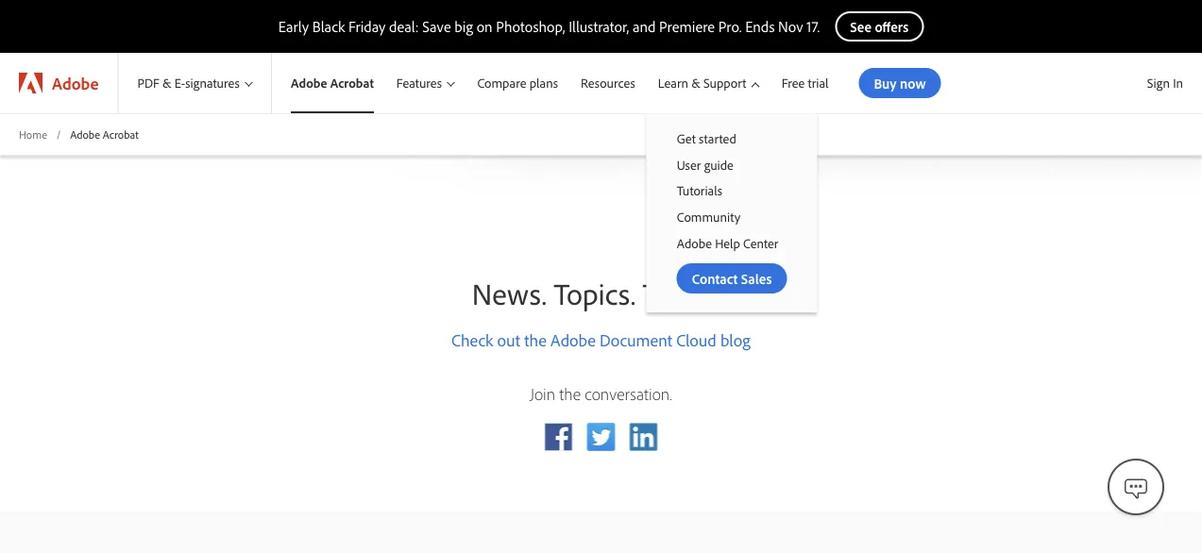Task type: describe. For each thing, give the bounding box(es) containing it.
community
[[677, 208, 740, 225]]

conversation.
[[585, 384, 672, 405]]

document
[[600, 330, 672, 351]]

premiere
[[659, 17, 715, 36]]

join
[[530, 384, 555, 405]]

adobe acrobat inside adobe acrobat link
[[291, 75, 374, 91]]

get
[[677, 130, 696, 147]]

blog
[[720, 330, 751, 351]]

black
[[312, 17, 345, 36]]

news. topics. trends.
[[472, 274, 730, 313]]

pdf & e-signatures button
[[118, 53, 271, 113]]

out
[[497, 330, 520, 351]]

early
[[278, 17, 309, 36]]

plans
[[529, 75, 558, 91]]

features button
[[385, 53, 466, 113]]

check out the adobe document cloud blog
[[451, 330, 751, 351]]

news.
[[472, 274, 547, 313]]

deal:
[[389, 17, 419, 36]]

0 vertical spatial the
[[524, 330, 547, 351]]

& for learn
[[691, 75, 700, 91]]

user guide link
[[647, 152, 817, 178]]

resources
[[581, 75, 635, 91]]

compare plans link
[[466, 53, 569, 113]]

get started link
[[647, 126, 817, 152]]

learn & support button
[[647, 53, 770, 113]]

pdf & e-signatures
[[137, 75, 240, 91]]

1 vertical spatial the
[[559, 384, 581, 405]]

in
[[1173, 75, 1183, 91]]

adobe right home
[[70, 127, 100, 141]]

compare plans
[[477, 75, 558, 91]]

trends.
[[643, 274, 730, 313]]

check
[[451, 330, 493, 351]]

0 vertical spatial acrobat
[[330, 75, 374, 91]]

support
[[703, 75, 746, 91]]

sign in button
[[1143, 67, 1187, 99]]

adobe help center link
[[647, 230, 817, 256]]

center
[[743, 235, 778, 251]]

& for pdf
[[162, 75, 171, 91]]

resources link
[[569, 53, 647, 113]]

topics.
[[554, 274, 636, 313]]

compare
[[477, 75, 526, 91]]

0 horizontal spatial acrobat
[[103, 127, 139, 141]]



Task type: vqa. For each thing, say whether or not it's contained in the screenshot.
Photoshop online link
no



Task type: locate. For each thing, give the bounding box(es) containing it.
adobe acrobat down pdf
[[70, 127, 139, 141]]

illustrator,
[[569, 17, 629, 36]]

1 horizontal spatial adobe acrobat
[[291, 75, 374, 91]]

adobe down community
[[677, 235, 712, 251]]

acrobat
[[330, 75, 374, 91], [103, 127, 139, 141]]

home
[[19, 127, 47, 141]]

adobe left pdf
[[52, 72, 99, 93]]

0 horizontal spatial adobe acrobat
[[70, 127, 139, 141]]

free trial
[[782, 75, 829, 91]]

on
[[477, 17, 493, 36]]

friday
[[349, 17, 386, 36]]

learn
[[658, 75, 688, 91]]

1 horizontal spatial acrobat
[[330, 75, 374, 91]]

adobe acrobat link
[[272, 53, 385, 113]]

signatures
[[185, 75, 240, 91]]

guide
[[704, 156, 733, 173]]

and
[[633, 17, 656, 36]]

1 horizontal spatial &
[[691, 75, 700, 91]]

the
[[524, 330, 547, 351], [559, 384, 581, 405]]

join the conversation.
[[530, 384, 672, 405]]

sign in
[[1147, 75, 1183, 91]]

ends
[[745, 17, 775, 36]]

trial
[[808, 75, 829, 91]]

nov
[[778, 17, 803, 36]]

community link
[[647, 204, 817, 230]]

big
[[455, 17, 473, 36]]

& right learn
[[691, 75, 700, 91]]

features
[[396, 75, 442, 91]]

group
[[647, 113, 817, 313]]

home link
[[19, 127, 47, 142]]

free trial link
[[770, 53, 840, 113]]

adobe acrobat down black
[[291, 75, 374, 91]]

sign
[[1147, 75, 1170, 91]]

tutorials link
[[647, 178, 817, 204]]

started
[[699, 130, 736, 147]]

adobe
[[52, 72, 99, 93], [291, 75, 327, 91], [70, 127, 100, 141], [677, 235, 712, 251], [551, 330, 596, 351]]

tutorials
[[677, 182, 722, 199]]

e-
[[174, 75, 185, 91]]

adobe link
[[0, 53, 117, 113]]

1 vertical spatial acrobat
[[103, 127, 139, 141]]

user
[[677, 156, 701, 173]]

adobe inside check out the adobe document cloud blog link
[[551, 330, 596, 351]]

17.
[[807, 17, 820, 36]]

0 horizontal spatial &
[[162, 75, 171, 91]]

the right out
[[524, 330, 547, 351]]

adobe down 'topics.'
[[551, 330, 596, 351]]

adobe acrobat
[[291, 75, 374, 91], [70, 127, 139, 141]]

&
[[162, 75, 171, 91], [691, 75, 700, 91]]

acrobat down pdf
[[103, 127, 139, 141]]

0 vertical spatial adobe acrobat
[[291, 75, 374, 91]]

save
[[422, 17, 451, 36]]

early black friday deal: save big on photoshop, illustrator, and premiere pro. ends nov 17.
[[278, 17, 820, 36]]

learn & support
[[658, 75, 746, 91]]

& inside pdf & e-signatures 'dropdown button'
[[162, 75, 171, 91]]

adobe inside adobe help center 'link'
[[677, 235, 712, 251]]

adobe inside adobe acrobat link
[[291, 75, 327, 91]]

pdf
[[137, 75, 159, 91]]

pro.
[[718, 17, 742, 36]]

0 horizontal spatial the
[[524, 330, 547, 351]]

& left e- at left top
[[162, 75, 171, 91]]

help
[[715, 235, 740, 251]]

the right the join
[[559, 384, 581, 405]]

cloud
[[676, 330, 716, 351]]

adobe inside adobe link
[[52, 72, 99, 93]]

free
[[782, 75, 805, 91]]

check out the adobe document cloud blog link
[[451, 330, 751, 352]]

adobe help center
[[677, 235, 778, 251]]

adobe down early
[[291, 75, 327, 91]]

1 & from the left
[[162, 75, 171, 91]]

photoshop,
[[496, 17, 565, 36]]

group containing get started
[[647, 113, 817, 313]]

1 horizontal spatial the
[[559, 384, 581, 405]]

acrobat down friday
[[330, 75, 374, 91]]

get started
[[677, 130, 736, 147]]

2 & from the left
[[691, 75, 700, 91]]

user guide
[[677, 156, 733, 173]]

& inside 'learn & support' popup button
[[691, 75, 700, 91]]

1 vertical spatial adobe acrobat
[[70, 127, 139, 141]]



